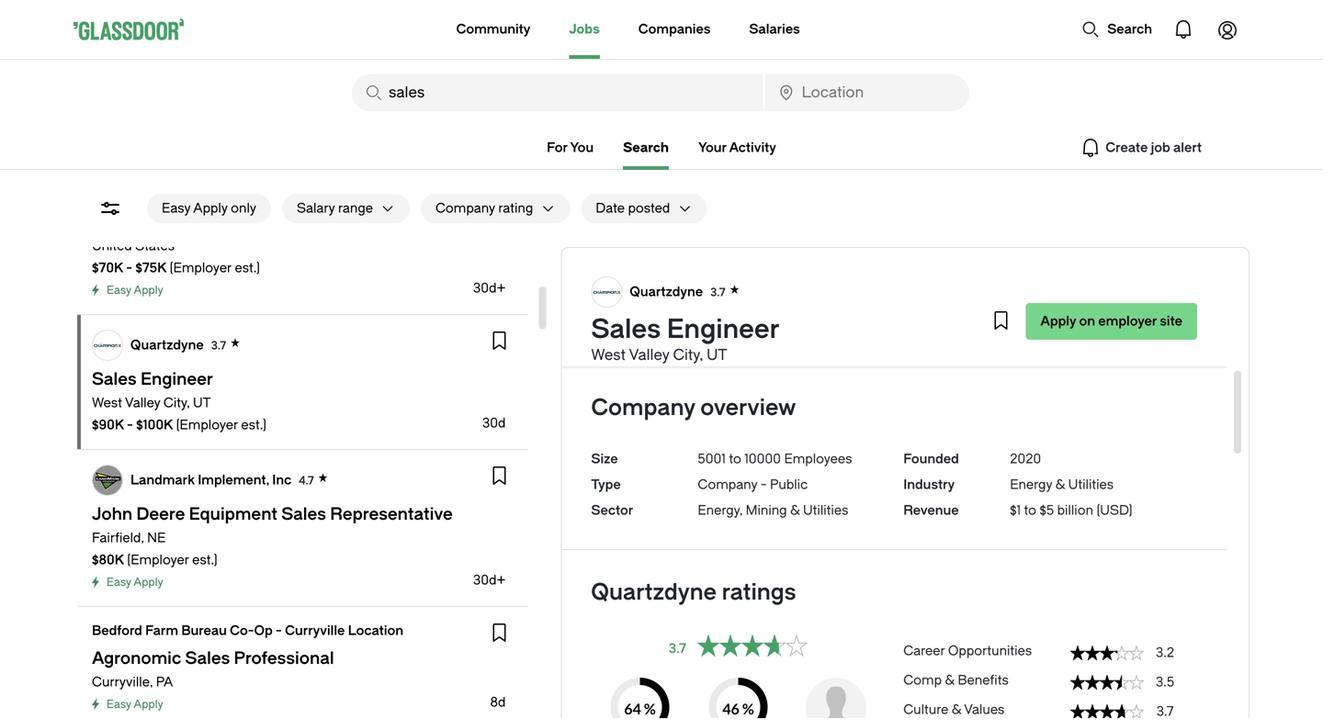 Task type: vqa. For each thing, say whether or not it's contained in the screenshot.


Task type: locate. For each thing, give the bounding box(es) containing it.
1 horizontal spatial quartzdyne logo image
[[592, 277, 621, 307]]

to
[[1081, 300, 1096, 315]]

& right comp
[[945, 673, 954, 688]]

a
[[735, 282, 743, 297], [602, 300, 609, 315], [868, 300, 876, 315]]

1 horizontal spatial to
[[1024, 503, 1036, 518]]

see
[[772, 318, 794, 334]]

1 vertical spatial city,
[[163, 396, 190, 411]]

1 horizontal spatial an
[[1046, 282, 1061, 297]]

0 horizontal spatial west
[[92, 396, 122, 411]]

on inside the apply on employer site button
[[1079, 314, 1095, 329]]

1 vertical spatial $90k
[[92, 418, 124, 433]]

culture
[[903, 702, 948, 718]]

& left the values
[[952, 702, 961, 718]]

you
[[570, 140, 594, 155]]

$90k up or
[[791, 244, 818, 257]]

1 horizontal spatial ut
[[707, 347, 727, 364]]

1 vertical spatial if
[[591, 300, 599, 315]]

0 vertical spatial 30d+
[[473, 281, 506, 296]]

$100k up estimate". at right
[[1166, 244, 1197, 257]]

easy up states
[[162, 201, 190, 216]]

valley up landmark
[[125, 396, 160, 411]]

valley inside sales engineer west valley city, ut
[[629, 347, 669, 364]]

$100k up landmark
[[136, 418, 173, 433]]

"glassdoor down the their
[[879, 300, 947, 315]]

est.) up bureau
[[192, 553, 217, 568]]

location
[[348, 623, 403, 639]]

an
[[602, 282, 617, 297], [1046, 282, 1061, 297]]

rating
[[498, 201, 533, 216]]

1 horizontal spatial employer
[[1098, 314, 1157, 329]]

& inside "element"
[[945, 673, 954, 688]]

salary down includes
[[679, 300, 715, 315]]

1 horizontal spatial valley
[[629, 347, 669, 364]]

est.) up implement,
[[241, 418, 266, 433]]

a right displays
[[868, 300, 876, 315]]

company inside dropdown button
[[435, 201, 495, 216]]

1 horizontal spatial none field
[[765, 74, 969, 111]]

it
[[1018, 282, 1025, 297]]

easy apply down $75k
[[107, 284, 163, 297]]

1 horizontal spatial $90k
[[791, 244, 818, 257]]

- right $70k
[[126, 260, 132, 276]]

0 vertical spatial "glassdoor
[[879, 300, 947, 315]]

1 vertical spatial quartzdyne
[[130, 337, 204, 353]]

benefits
[[958, 673, 1009, 688]]

if
[[1012, 300, 1019, 315]]

bedford farm bureau co-op - curryville location
[[92, 623, 403, 639]]

on left learn
[[1079, 314, 1095, 329]]

salary up glassdoor
[[746, 282, 781, 297]]

2 horizontal spatial a
[[868, 300, 876, 315]]

2 30d+ from the top
[[473, 573, 506, 588]]

1 vertical spatial employer
[[1098, 314, 1157, 329]]

0 horizontal spatial search
[[623, 140, 669, 155]]

1 vertical spatial 30d+
[[473, 573, 506, 588]]

curryville, pa
[[92, 675, 173, 690]]

their
[[897, 282, 924, 297]]

apply left the only
[[193, 201, 228, 216]]

1 vertical spatial easy apply
[[107, 576, 163, 589]]

1 vertical spatial 3.7
[[211, 339, 226, 352]]

status for career opportunities
[[1070, 646, 1144, 661]]

2 vertical spatial 3.7
[[669, 641, 686, 656]]

3 easy apply from the top
[[107, 698, 163, 711]]

quartzdyne logo image up the about
[[592, 277, 621, 307]]

1 vertical spatial to
[[1024, 503, 1036, 518]]

jobs link
[[569, 0, 600, 59]]

company ratings element
[[591, 678, 885, 719]]

date posted button
[[581, 194, 670, 223]]

0 horizontal spatial an
[[602, 282, 617, 297]]

1 vertical spatial $100k
[[136, 418, 173, 433]]

status inside career opportunities 3.2 stars out of 5 element
[[1070, 646, 1144, 661]]

city, up landmark
[[163, 396, 190, 411]]

company
[[435, 201, 495, 216], [591, 395, 695, 421], [698, 477, 757, 492]]

0 horizontal spatial quartzdyne logo image
[[93, 331, 122, 360]]

status for culture & values
[[1070, 705, 1144, 719]]

ratings
[[722, 580, 796, 605]]

None field
[[352, 74, 763, 111], [765, 74, 969, 111]]

ut down engineer
[[707, 347, 727, 364]]

employer inside if an employer includes a salary or salary range on their job, we display it as an "employer estimate". if a job has no salary data, glassdoor displays a "glassdoor estimate" if available.  to learn more about "glassdoor estimates," see our
[[620, 282, 678, 297]]

2 horizontal spatial company
[[698, 477, 757, 492]]

culture & values 3.7 stars out of 5 element
[[903, 694, 1197, 719]]

1 horizontal spatial $100k
[[1166, 244, 1197, 257]]

none field 'search keyword'
[[352, 74, 763, 111]]

1 horizontal spatial salary
[[746, 282, 781, 297]]

a left job
[[602, 300, 609, 315]]

0 horizontal spatial employer
[[620, 282, 678, 297]]

est.) inside fairfield, ne $80k (employer est.)
[[192, 553, 217, 568]]

easy apply down $80k
[[107, 576, 163, 589]]

status left 3.2
[[1070, 646, 1144, 661]]

status left 3.5
[[1070, 675, 1144, 690]]

3.7 down quartzdyne ratings
[[669, 641, 686, 656]]

company up size
[[591, 395, 695, 421]]

1 vertical spatial utilities
[[803, 503, 848, 518]]

display
[[973, 282, 1015, 297]]

(employer down ne on the bottom left of the page
[[127, 553, 189, 568]]

quartzdyne ratings
[[591, 580, 796, 605]]

0 horizontal spatial city,
[[163, 396, 190, 411]]

available.
[[1022, 300, 1079, 315]]

0 vertical spatial valley
[[629, 347, 669, 364]]

our
[[797, 318, 817, 334]]

0 vertical spatial company
[[435, 201, 495, 216]]

1 vertical spatial west
[[92, 396, 122, 411]]

& for comp
[[945, 673, 954, 688]]

0 vertical spatial $90k
[[791, 244, 818, 257]]

1 horizontal spatial west
[[591, 347, 626, 364]]

1 vertical spatial valley
[[125, 396, 160, 411]]

1 if from the top
[[591, 282, 599, 297]]

ut inside west valley city, ut $90k - $100k (employer est.)
[[193, 396, 211, 411]]

quartzdyne logo image
[[592, 277, 621, 307], [93, 331, 122, 360]]

1 horizontal spatial "glassdoor
[[879, 300, 947, 315]]

1 horizontal spatial search
[[1107, 22, 1152, 37]]

3.7 up data,
[[710, 286, 725, 299]]

landmark implement, inc logo image
[[93, 466, 122, 495]]

1 horizontal spatial range
[[839, 282, 874, 297]]

apply inside easy apply only button
[[193, 201, 228, 216]]

0 vertical spatial city,
[[673, 347, 703, 364]]

2 vertical spatial company
[[698, 477, 757, 492]]

0 horizontal spatial $90k
[[92, 418, 124, 433]]

billion
[[1057, 503, 1093, 518]]

0 vertical spatial to
[[729, 452, 741, 467]]

apply left to at the top right of the page
[[1040, 314, 1076, 329]]

0 horizontal spatial to
[[729, 452, 741, 467]]

"glassdoor
[[879, 300, 947, 315], [629, 318, 697, 334]]

easy apply only
[[162, 201, 256, 216]]

(employer right $75k
[[170, 260, 232, 276]]

jobs
[[569, 22, 600, 37]]

easy apply down curryville, pa
[[107, 698, 163, 711]]

search button
[[1072, 11, 1161, 48]]

united
[[92, 238, 132, 254]]

0 vertical spatial west
[[591, 347, 626, 364]]

0 vertical spatial on
[[877, 282, 893, 297]]

no
[[660, 300, 676, 315]]

2 none field from the left
[[765, 74, 969, 111]]

community link
[[456, 0, 530, 59]]

employer up has
[[620, 282, 678, 297]]

co-
[[230, 623, 254, 639]]

1 vertical spatial "glassdoor
[[629, 318, 697, 334]]

city, inside west valley city, ut $90k - $100k (employer est.)
[[163, 396, 190, 411]]

0 horizontal spatial utilities
[[803, 503, 848, 518]]

utilities down public
[[803, 503, 848, 518]]

utilities
[[1068, 477, 1114, 492], [803, 503, 848, 518]]

- up landmark
[[127, 418, 133, 433]]

status inside culture & values 3.7 stars out of 5 element
[[1070, 705, 1144, 719]]

to right $1
[[1024, 503, 1036, 518]]

on left the their
[[877, 282, 893, 297]]

"employer
[[1064, 282, 1128, 297]]

valley down the 'sales' at the left
[[629, 347, 669, 364]]

0 vertical spatial $100k
[[1166, 244, 1197, 257]]

energy,
[[698, 503, 742, 518]]

learn
[[1099, 300, 1130, 315]]

easy apply for united states
[[107, 284, 163, 297]]

fairfield, ne $80k (employer est.)
[[92, 531, 217, 568]]

employer inside the apply on employer site button
[[1098, 314, 1157, 329]]

0 horizontal spatial none field
[[352, 74, 763, 111]]

utilities up billion
[[1068, 477, 1114, 492]]

1 vertical spatial range
[[839, 282, 874, 297]]

about
[[591, 318, 626, 334]]

quartzdyne logo image down $70k
[[93, 331, 122, 360]]

curryville,
[[92, 675, 153, 690]]

1 vertical spatial ut
[[193, 396, 211, 411]]

status
[[697, 635, 807, 657], [1070, 646, 1144, 661], [1070, 675, 1144, 690], [1070, 705, 1144, 719]]

company up the energy,
[[698, 477, 757, 492]]

bureau
[[181, 623, 227, 639]]

1 vertical spatial est.)
[[241, 418, 266, 433]]

0 vertical spatial employer
[[620, 282, 678, 297]]

1 vertical spatial (employer
[[176, 418, 238, 433]]

$70k
[[92, 260, 123, 276]]

0 vertical spatial ut
[[707, 347, 727, 364]]

$90k up the landmark implement, inc logo
[[92, 418, 124, 433]]

date
[[596, 201, 625, 216]]

company left rating
[[435, 201, 495, 216]]

a up data,
[[735, 282, 743, 297]]

0 vertical spatial search
[[1107, 22, 1152, 37]]

0 horizontal spatial valley
[[125, 396, 160, 411]]

(employer up landmark implement, inc
[[176, 418, 238, 433]]

0 horizontal spatial company
[[435, 201, 495, 216]]

estimates,"
[[701, 318, 769, 334]]

1 horizontal spatial on
[[1079, 314, 1095, 329]]

range up displays
[[839, 282, 874, 297]]

sales engineer west valley city, ut
[[591, 314, 780, 364]]

1 30d+ from the top
[[473, 281, 506, 296]]

est.)
[[235, 260, 260, 276], [241, 418, 266, 433], [192, 553, 217, 568]]

your activity
[[698, 140, 776, 155]]

3.7
[[710, 286, 725, 299], [211, 339, 226, 352], [669, 641, 686, 656]]

2 vertical spatial (employer
[[127, 553, 189, 568]]

landmark implement, inc
[[130, 472, 291, 488]]

sector
[[591, 503, 633, 518]]

energy & utilities
[[1010, 477, 1114, 492]]

united states $70k - $75k (employer est.)
[[92, 238, 260, 276]]

salary right or
[[801, 282, 836, 297]]

ut up landmark implement, inc
[[193, 396, 211, 411]]

open filter menu image
[[99, 198, 121, 220]]

west down the about
[[591, 347, 626, 364]]

ut
[[707, 347, 727, 364], [193, 396, 211, 411]]

0 vertical spatial est.)
[[235, 260, 260, 276]]

activity
[[729, 140, 776, 155]]

2 vertical spatial easy apply
[[107, 698, 163, 711]]

if
[[591, 282, 599, 297], [591, 300, 599, 315]]

(usd)
[[1097, 503, 1132, 518]]

(employer
[[170, 260, 232, 276], [176, 418, 238, 433], [127, 553, 189, 568]]

more
[[1133, 300, 1166, 315]]

0 vertical spatial (employer
[[170, 260, 232, 276]]

as
[[1029, 282, 1043, 297]]

0 horizontal spatial ut
[[193, 396, 211, 411]]

city, down engineer
[[673, 347, 703, 364]]

(employer inside west valley city, ut $90k - $100k (employer est.)
[[176, 418, 238, 433]]

1 none field from the left
[[352, 74, 763, 111]]

to right 5001
[[729, 452, 741, 467]]

range right salary
[[338, 201, 373, 216]]

city,
[[673, 347, 703, 364], [163, 396, 190, 411]]

apply down fairfield, ne $80k (employer est.)
[[134, 576, 163, 589]]

industry
[[903, 477, 955, 492]]

estimate".
[[1131, 282, 1191, 297]]

est.) down the only
[[235, 260, 260, 276]]

2 horizontal spatial 3.7
[[710, 286, 725, 299]]

company for company - public
[[698, 477, 757, 492]]

0 horizontal spatial range
[[338, 201, 373, 216]]

1 horizontal spatial city,
[[673, 347, 703, 364]]

"glassdoor down no on the top
[[629, 318, 697, 334]]

0 horizontal spatial $100k
[[136, 418, 173, 433]]

(employer inside fairfield, ne $80k (employer est.)
[[127, 553, 189, 568]]

10000
[[744, 452, 781, 467]]

search
[[1107, 22, 1152, 37], [623, 140, 669, 155]]

- inside west valley city, ut $90k - $100k (employer est.)
[[127, 418, 133, 433]]

3.7 up west valley city, ut $90k - $100k (employer est.)
[[211, 339, 226, 352]]

job
[[613, 300, 632, 315]]

apply inside button
[[1040, 314, 1076, 329]]

status down comp & benefits 3.5 stars out of 5 "element"
[[1070, 705, 1144, 719]]

status inside comp & benefits 3.5 stars out of 5 "element"
[[1070, 675, 1144, 690]]

an right as
[[1046, 282, 1061, 297]]

0 vertical spatial range
[[338, 201, 373, 216]]

0 horizontal spatial on
[[877, 282, 893, 297]]

bedford
[[92, 623, 142, 639]]

& down public
[[790, 503, 800, 518]]

1 easy apply from the top
[[107, 284, 163, 297]]

-
[[126, 260, 132, 276], [127, 418, 133, 433], [761, 477, 767, 492], [276, 623, 282, 639]]

0 vertical spatial easy apply
[[107, 284, 163, 297]]

landmark
[[130, 472, 195, 488]]

30d+
[[473, 281, 506, 296], [473, 573, 506, 588]]

5001 to 10000 employees
[[698, 452, 852, 467]]

1 horizontal spatial a
[[735, 282, 743, 297]]

2 vertical spatial est.)
[[192, 553, 217, 568]]

0 vertical spatial if
[[591, 282, 599, 297]]

1 vertical spatial company
[[591, 395, 695, 421]]

1 horizontal spatial company
[[591, 395, 695, 421]]

range inside "dropdown button"
[[338, 201, 373, 216]]

1 an from the left
[[602, 282, 617, 297]]

$90k inside west valley city, ut $90k - $100k (employer est.)
[[92, 418, 124, 433]]

company overview
[[591, 395, 796, 421]]

west up the landmark implement, inc logo
[[92, 396, 122, 411]]

& up $1 to $5 billion (usd)
[[1055, 477, 1065, 492]]

1 vertical spatial on
[[1079, 314, 1095, 329]]

$90k
[[791, 244, 818, 257], [92, 418, 124, 433]]

an up job
[[602, 282, 617, 297]]

companies link
[[638, 0, 711, 59]]

search inside "button"
[[1107, 22, 1152, 37]]

status down ratings
[[697, 635, 807, 657]]

ne
[[147, 531, 166, 546]]

0 vertical spatial utilities
[[1068, 477, 1114, 492]]

employer right to at the top right of the page
[[1098, 314, 1157, 329]]

easy apply for bedford farm bureau co-op - curryville location
[[107, 698, 163, 711]]



Task type: describe. For each thing, give the bounding box(es) containing it.
none field the search location
[[765, 74, 969, 111]]

0 horizontal spatial 3.7
[[211, 339, 226, 352]]

easy down curryville,
[[107, 698, 131, 711]]

data,
[[718, 300, 747, 315]]

4.7
[[299, 474, 314, 487]]

energy, mining & utilities
[[698, 503, 848, 518]]

only
[[231, 201, 256, 216]]

to for $1
[[1024, 503, 1036, 518]]

8d
[[490, 695, 506, 710]]

for you link
[[547, 140, 594, 155]]

- inside united states $70k - $75k (employer est.)
[[126, 260, 132, 276]]

company for company rating
[[435, 201, 495, 216]]

3.2
[[1156, 645, 1174, 661]]

1 horizontal spatial utilities
[[1068, 477, 1114, 492]]

apply on employer site button
[[1026, 303, 1197, 340]]

energy
[[1010, 477, 1052, 492]]

if an employer includes a salary or salary range on their job, we display it as an "employer estimate". if a job has no salary data, glassdoor displays a "glassdoor estimate" if available.  to learn more about "glassdoor estimates," see our
[[591, 282, 1191, 334]]

comp & benefits 3.5 stars out of 5 element
[[903, 664, 1197, 694]]

employees
[[784, 452, 852, 467]]

apply down $75k
[[134, 284, 163, 297]]

easy down $70k
[[107, 284, 131, 297]]

op
[[254, 623, 273, 639]]

pa
[[156, 675, 173, 690]]

sales
[[591, 314, 661, 345]]

salary
[[297, 201, 335, 216]]

valley inside west valley city, ut $90k - $100k (employer est.)
[[125, 396, 160, 411]]

2 vertical spatial quartzdyne
[[591, 580, 717, 605]]

est.) inside west valley city, ut $90k - $100k (employer est.)
[[241, 418, 266, 433]]

0 vertical spatial quartzdyne
[[630, 284, 703, 299]]

1 vertical spatial quartzdyne logo image
[[93, 331, 122, 360]]

& for culture
[[952, 702, 961, 718]]

3.7 stars out of 5 image
[[697, 635, 807, 663]]

2 easy apply from the top
[[107, 576, 163, 589]]

1 horizontal spatial 3.7
[[669, 641, 686, 656]]

fairfield,
[[92, 531, 144, 546]]

easy down $80k
[[107, 576, 131, 589]]

curryville
[[285, 623, 345, 639]]

status for comp & benefits
[[1070, 675, 1144, 690]]

for you
[[547, 140, 594, 155]]

(employer inside united states $70k - $75k (employer est.)
[[170, 260, 232, 276]]

0 horizontal spatial a
[[602, 300, 609, 315]]

Search location field
[[765, 74, 969, 111]]

salaries
[[749, 22, 800, 37]]

- right the op
[[276, 623, 282, 639]]

$1 to $5 billion (usd)
[[1010, 503, 1132, 518]]

30d
[[482, 416, 506, 431]]

revenue
[[903, 503, 959, 518]]

career opportunities 3.2 stars out of 5 element
[[903, 635, 1197, 664]]

company rating
[[435, 201, 533, 216]]

values
[[964, 702, 1005, 718]]

career
[[903, 644, 945, 659]]

has
[[635, 300, 657, 315]]

implement,
[[198, 472, 269, 488]]

site
[[1160, 314, 1182, 329]]

to for 5001
[[729, 452, 741, 467]]

30d+ for easy apply
[[473, 281, 506, 296]]

search link
[[623, 140, 669, 170]]

$5
[[1040, 503, 1054, 518]]

for
[[547, 140, 568, 155]]

0 vertical spatial 3.7
[[710, 286, 725, 299]]

type
[[591, 477, 621, 492]]

0 horizontal spatial "glassdoor
[[629, 318, 697, 334]]

0 horizontal spatial salary
[[679, 300, 715, 315]]

public
[[770, 477, 808, 492]]

company rating button
[[421, 194, 533, 223]]

est.) inside united states $70k - $75k (employer est.)
[[235, 260, 260, 276]]

inc
[[272, 472, 291, 488]]

companies
[[638, 22, 711, 37]]

30d+ for (employer est.)
[[473, 573, 506, 588]]

founded
[[903, 452, 959, 467]]

displays
[[816, 300, 865, 315]]

- left public
[[761, 477, 767, 492]]

2020
[[1010, 452, 1041, 467]]

west inside west valley city, ut $90k - $100k (employer est.)
[[92, 396, 122, 411]]

easy inside button
[[162, 201, 190, 216]]

your activity link
[[698, 140, 776, 155]]

easy apply only button
[[147, 194, 271, 223]]

we
[[952, 282, 970, 297]]

2 horizontal spatial salary
[[801, 282, 836, 297]]

apply down curryville, pa
[[134, 698, 163, 711]]

apply on employer site
[[1040, 314, 1182, 329]]

west inside sales engineer west valley city, ut
[[591, 347, 626, 364]]

farm
[[145, 623, 178, 639]]

glassdoor
[[751, 300, 813, 315]]

$95,000
[[591, 220, 691, 250]]

2 an from the left
[[1046, 282, 1061, 297]]

Search keyword field
[[352, 74, 763, 111]]

2 if from the top
[[591, 300, 599, 315]]

employer for an
[[620, 282, 678, 297]]

city, inside sales engineer west valley city, ut
[[673, 347, 703, 364]]

on inside if an employer includes a salary or salary range on their job, we display it as an "employer estimate". if a job has no salary data, glassdoor displays a "glassdoor estimate" if available.  to learn more about "glassdoor estimates," see our
[[877, 282, 893, 297]]

opportunities
[[948, 644, 1032, 659]]

includes
[[681, 282, 732, 297]]

company rating trends element
[[903, 635, 1197, 719]]

estimate"
[[950, 300, 1009, 315]]

1 vertical spatial search
[[623, 140, 669, 155]]

your
[[698, 140, 727, 155]]

engineer
[[667, 314, 780, 345]]

company for company overview
[[591, 395, 695, 421]]

states
[[135, 238, 175, 254]]

ut inside sales engineer west valley city, ut
[[707, 347, 727, 364]]

& for energy
[[1055, 477, 1065, 492]]

employer for on
[[1098, 314, 1157, 329]]

west valley city, ut $90k - $100k (employer est.)
[[92, 396, 266, 433]]

size
[[591, 452, 618, 467]]

$100k inside west valley city, ut $90k - $100k (employer est.)
[[136, 418, 173, 433]]

company - public
[[698, 477, 808, 492]]

comp
[[903, 673, 942, 688]]

mining
[[746, 503, 787, 518]]

3.5
[[1156, 675, 1174, 690]]

date posted
[[596, 201, 670, 216]]

job,
[[927, 282, 949, 297]]

range inside if an employer includes a salary or salary range on their job, we display it as an "employer estimate". if a job has no salary data, glassdoor displays a "glassdoor estimate" if available.  to learn more about "glassdoor estimates," see our
[[839, 282, 874, 297]]

0 vertical spatial quartzdyne logo image
[[592, 277, 621, 307]]

$80k
[[92, 553, 124, 568]]

community
[[456, 22, 530, 37]]



